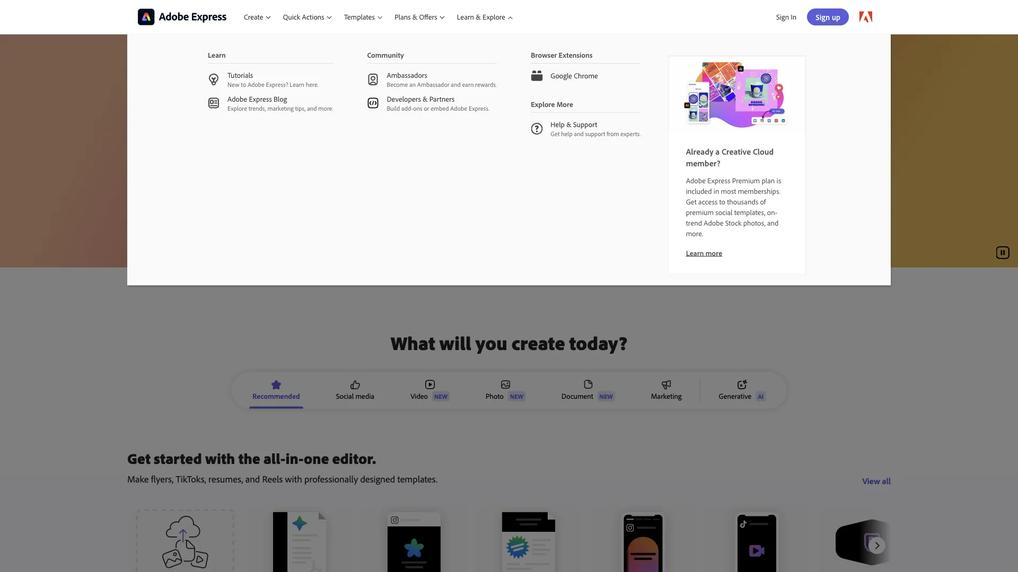 Task type: describe. For each thing, give the bounding box(es) containing it.
more
[[706, 249, 722, 258]]

marketing
[[267, 104, 294, 112]]

community
[[367, 50, 404, 60]]

quick
[[283, 12, 300, 22]]

pause video image
[[996, 247, 1010, 259]]

you
[[476, 331, 507, 355]]

adobe inside the adobe express level up.
[[138, 64, 190, 88]]

learn icon image
[[208, 74, 220, 85]]

partners
[[429, 94, 455, 103]]

ons
[[413, 104, 422, 112]]

help icon image for explore more
[[531, 123, 543, 135]]

adobe logo image
[[860, 11, 872, 23]]

social
[[336, 392, 354, 401]]

adobe express image
[[669, 56, 805, 133]]

support
[[585, 130, 605, 138]]

generative
[[719, 392, 752, 401]]

google chrome link
[[514, 64, 658, 84]]

sign in button
[[774, 8, 799, 26]]

premium
[[686, 208, 714, 217]]

explore inside the adobe express blog explore trends, marketing tips, and more.
[[227, 104, 247, 112]]

support
[[573, 120, 597, 129]]

tutorials
[[227, 71, 253, 80]]

photo button
[[483, 380, 529, 402]]

document button
[[558, 380, 618, 402]]

add-
[[401, 104, 413, 112]]

explore inside popup button
[[483, 12, 505, 22]]

offers
[[419, 12, 437, 22]]

what
[[391, 331, 435, 355]]

quick actions button
[[277, 0, 338, 34]]

learn more
[[686, 249, 722, 258]]

chrome
[[574, 71, 598, 80]]

trends,
[[249, 104, 266, 112]]

developers
[[387, 94, 421, 103]]

on-
[[767, 208, 777, 217]]

blog
[[274, 94, 287, 103]]

marketing
[[651, 392, 682, 401]]

included
[[686, 186, 712, 196]]

is
[[777, 176, 781, 185]]

ambassador icon image for ambassadors
[[367, 74, 379, 85]]

google
[[551, 71, 572, 80]]

ambassadors
[[387, 71, 427, 80]]

create
[[512, 331, 565, 355]]

access
[[698, 197, 718, 206]]

quick actions
[[283, 12, 324, 22]]

more
[[557, 100, 573, 109]]

with
[[205, 449, 235, 468]]

ambassador
[[417, 81, 449, 89]]

explore more
[[531, 100, 573, 109]]

get started with the all-in-one editor.
[[127, 449, 376, 468]]

ai image
[[737, 380, 747, 390]]

create
[[244, 12, 263, 22]]

to inside tutorials new to adobe express? learn here.
[[241, 81, 246, 89]]

help
[[551, 120, 565, 129]]

social media button
[[333, 380, 378, 402]]

already
[[686, 146, 714, 157]]

and inside adobe express premium plan is included in most memberships. get access to thousands of premium social templates, on- trend adobe stock photos, and more.
[[767, 218, 779, 228]]

get inside help & support get help and support from experts.
[[551, 130, 560, 138]]

media
[[355, 392, 374, 401]]

extensions
[[559, 50, 593, 60]]

& for help
[[566, 120, 571, 129]]

adobe express blog explore trends, marketing tips, and more.
[[227, 94, 333, 112]]

actions
[[302, 12, 324, 22]]

recommended button
[[249, 380, 303, 402]]

editor.
[[332, 449, 376, 468]]

plans & offers button
[[388, 0, 451, 34]]

2 vertical spatial get
[[127, 449, 150, 468]]

adobe inside developers & partners build add-ons or embed adobe express.
[[450, 104, 467, 112]]

already a creative cloud member? group
[[127, 34, 891, 286]]

most
[[721, 186, 736, 196]]

image wire image
[[501, 380, 510, 390]]

tips,
[[295, 104, 306, 112]]

adobe inside tutorials new to adobe express? learn here.
[[248, 81, 264, 89]]

what will you create today?
[[391, 331, 627, 355]]

adobe down the social
[[704, 218, 723, 228]]

or
[[424, 104, 429, 112]]

marketing button
[[648, 380, 685, 402]]

already a creative cloud member?
[[686, 146, 774, 168]]

express?
[[266, 81, 288, 89]]

promote image
[[662, 380, 671, 390]]

thousands
[[727, 197, 758, 206]]

templates
[[344, 12, 375, 22]]

thumbup image
[[350, 380, 360, 390]]

help icon image for browser extensions
[[531, 70, 543, 82]]

browser
[[531, 50, 557, 60]]

become
[[387, 81, 408, 89]]

more. inside the adobe express blog explore trends, marketing tips, and more.
[[318, 104, 333, 112]]

from
[[607, 130, 619, 138]]

sign in
[[776, 12, 797, 21]]

embed
[[431, 104, 449, 112]]



Task type: locate. For each thing, give the bounding box(es) containing it.
express inside the adobe express level up.
[[195, 64, 257, 88]]

trend
[[686, 218, 702, 228]]

creative
[[722, 146, 751, 157]]

express inside the adobe express blog explore trends, marketing tips, and more.
[[249, 94, 272, 103]]

experts.
[[621, 130, 641, 138]]

learn
[[457, 12, 474, 22], [208, 50, 226, 60], [290, 81, 304, 89], [686, 249, 704, 258]]

& for plans
[[412, 12, 417, 22]]

0 vertical spatial get
[[551, 130, 560, 138]]

earn
[[462, 81, 474, 89]]

play video image
[[425, 380, 435, 390]]

templates,
[[734, 208, 765, 217]]

browser extensions
[[531, 50, 593, 60]]

today?
[[569, 331, 627, 355]]

& for developers
[[423, 94, 428, 103]]

social media
[[336, 392, 374, 401]]

ambassadors become an ambassador and earn rewards.
[[387, 71, 497, 89]]

stock
[[725, 218, 741, 228]]

adobe up level on the left of the page
[[138, 64, 190, 88]]

create button
[[238, 0, 277, 34]]

2 horizontal spatial explore
[[531, 100, 555, 109]]

memberships.
[[738, 186, 781, 196]]

& inside popup button
[[476, 12, 481, 22]]

more. inside adobe express premium plan is included in most memberships. get access to thousands of premium social templates, on- trend adobe stock photos, and more.
[[686, 229, 703, 238]]

get down included
[[686, 197, 697, 206]]

adobe down tutorials
[[248, 81, 264, 89]]

will
[[439, 331, 471, 355]]

& up help
[[566, 120, 571, 129]]

and inside the adobe express blog explore trends, marketing tips, and more.
[[307, 104, 317, 112]]

star accent image
[[271, 380, 281, 390]]

help icon image left help
[[531, 123, 543, 135]]

document
[[562, 392, 593, 401]]

video button
[[407, 380, 453, 402]]

0 vertical spatial to
[[241, 81, 246, 89]]

to inside adobe express premium plan is included in most memberships. get access to thousands of premium social templates, on- trend adobe stock photos, and more.
[[719, 197, 725, 206]]

1 help icon image from the top
[[531, 70, 543, 82]]

adobe down new
[[227, 94, 247, 103]]

and inside help & support get help and support from experts.
[[574, 130, 584, 138]]

plans & offers
[[395, 12, 437, 22]]

recommended
[[252, 392, 300, 401]]

developers & partners build add-ons or embed adobe express.
[[387, 94, 490, 112]]

0 vertical spatial more.
[[318, 104, 333, 112]]

1 vertical spatial express
[[249, 94, 272, 103]]

more. down trend
[[686, 229, 703, 238]]

plan
[[762, 176, 775, 185]]

generative button
[[716, 380, 769, 402]]

learn for learn more
[[686, 249, 704, 258]]

1 ambassador icon image from the top
[[367, 74, 379, 85]]

learn & explore
[[457, 12, 505, 22]]

photos,
[[743, 218, 766, 228]]

learn for learn & explore
[[457, 12, 474, 22]]

& inside dropdown button
[[412, 12, 417, 22]]

ambassador icon image
[[367, 74, 379, 85], [367, 97, 379, 109]]

and right tips,
[[307, 104, 317, 112]]

1 horizontal spatial more.
[[686, 229, 703, 238]]

2 horizontal spatial get
[[686, 197, 697, 206]]

help icon image down browser
[[531, 70, 543, 82]]

help icon image
[[531, 70, 543, 82], [531, 123, 543, 135]]

adobe express level up.
[[138, 64, 269, 132]]

1 vertical spatial get
[[686, 197, 697, 206]]

an
[[409, 81, 416, 89]]

learn left the here.
[[290, 81, 304, 89]]

& for learn
[[476, 12, 481, 22]]

1 vertical spatial more.
[[686, 229, 703, 238]]

get left started
[[127, 449, 150, 468]]

learn up learn icon
[[208, 50, 226, 60]]

express.
[[469, 104, 490, 112]]

2 help icon image from the top
[[531, 123, 543, 135]]

& up or
[[423, 94, 428, 103]]

help icon image inside google chrome link
[[531, 70, 543, 82]]

adobe, inc. image
[[138, 9, 227, 25]]

ambassador icon image left "build"
[[367, 97, 379, 109]]

adobe right embed
[[450, 104, 467, 112]]

& inside help & support get help and support from experts.
[[566, 120, 571, 129]]

0 vertical spatial ambassador icon image
[[367, 74, 379, 85]]

learn inside popup button
[[457, 12, 474, 22]]

learn more link
[[686, 249, 722, 258]]

1 vertical spatial to
[[719, 197, 725, 206]]

blog icon image
[[208, 97, 220, 109]]

in-
[[286, 449, 304, 468]]

0 horizontal spatial get
[[127, 449, 150, 468]]

plans
[[395, 12, 411, 22]]

to
[[241, 81, 246, 89], [719, 197, 725, 206]]

all-
[[263, 449, 286, 468]]

0 vertical spatial express
[[195, 64, 257, 88]]

& right offers
[[476, 12, 481, 22]]

help
[[561, 130, 573, 138]]

ambassador icon image for developers
[[367, 97, 379, 109]]

and left earn
[[451, 81, 461, 89]]

member?
[[686, 158, 720, 168]]

express for blog
[[249, 94, 272, 103]]

get down help
[[551, 130, 560, 138]]

tutorials new to adobe express? learn here.
[[227, 71, 319, 89]]

learn inside tutorials new to adobe express? learn here.
[[290, 81, 304, 89]]

a
[[715, 146, 720, 157]]

in
[[791, 12, 797, 21]]

0 horizontal spatial more.
[[318, 104, 333, 112]]

more. right tips,
[[318, 104, 333, 112]]

cloud
[[753, 146, 774, 157]]

& inside developers & partners build add-ons or embed adobe express.
[[423, 94, 428, 103]]

adobe inside the adobe express blog explore trends, marketing tips, and more.
[[227, 94, 247, 103]]

photo
[[486, 392, 504, 401]]

learn left more
[[686, 249, 704, 258]]

video
[[410, 392, 428, 401]]

express up blog icon
[[195, 64, 257, 88]]

0 horizontal spatial explore
[[227, 104, 247, 112]]

to down tutorials
[[241, 81, 246, 89]]

adobe up included
[[686, 176, 706, 185]]

in
[[714, 186, 719, 196]]

learn for learn
[[208, 50, 226, 60]]

build
[[387, 104, 400, 112]]

2 ambassador icon image from the top
[[367, 97, 379, 109]]

and down on- on the top
[[767, 218, 779, 228]]

google chrome
[[551, 71, 598, 80]]

help & support get help and support from experts.
[[551, 120, 641, 138]]

up.
[[221, 92, 269, 132]]

here.
[[306, 81, 319, 89]]

adobe
[[138, 64, 190, 88], [248, 81, 264, 89], [227, 94, 247, 103], [450, 104, 467, 112], [686, 176, 706, 185], [704, 218, 723, 228]]

templates button
[[338, 0, 388, 34]]

adobe express premium plan is included in most memberships. get access to thousands of premium social templates, on- trend adobe stock photos, and more.
[[686, 176, 781, 238]]

to up the social
[[719, 197, 725, 206]]

explore
[[483, 12, 505, 22], [531, 100, 555, 109], [227, 104, 247, 112]]

0 vertical spatial help icon image
[[531, 70, 543, 82]]

ambassador icon image left become
[[367, 74, 379, 85]]

express for level
[[195, 64, 257, 88]]

&
[[412, 12, 417, 22], [476, 12, 481, 22], [423, 94, 428, 103], [566, 120, 571, 129]]

express up trends,
[[249, 94, 272, 103]]

level
[[138, 92, 214, 132]]

express inside adobe express premium plan is included in most memberships. get access to thousands of premium social templates, on- trend adobe stock photos, and more.
[[707, 176, 730, 185]]

learn & explore button
[[451, 0, 519, 34]]

new
[[227, 81, 239, 89]]

premium
[[732, 176, 760, 185]]

the
[[238, 449, 260, 468]]

1 vertical spatial help icon image
[[531, 123, 543, 135]]

1 horizontal spatial get
[[551, 130, 560, 138]]

2 vertical spatial express
[[707, 176, 730, 185]]

1 horizontal spatial to
[[719, 197, 725, 206]]

rewards.
[[475, 81, 497, 89]]

started
[[154, 449, 202, 468]]

and inside ambassadors become an ambassador and earn rewards.
[[451, 81, 461, 89]]

1 horizontal spatial explore
[[483, 12, 505, 22]]

express for premium
[[707, 176, 730, 185]]

learn right offers
[[457, 12, 474, 22]]

of
[[760, 197, 766, 206]]

and down the support
[[574, 130, 584, 138]]

document image
[[583, 380, 593, 390]]

0 horizontal spatial to
[[241, 81, 246, 89]]

get inside adobe express premium plan is included in most memberships. get access to thousands of premium social templates, on- trend adobe stock photos, and more.
[[686, 197, 697, 206]]

1 vertical spatial ambassador icon image
[[367, 97, 379, 109]]

one
[[304, 449, 329, 468]]

& right plans
[[412, 12, 417, 22]]

sign
[[776, 12, 789, 21]]

express up the in
[[707, 176, 730, 185]]



Task type: vqa. For each thing, say whether or not it's contained in the screenshot.
Developers's &
yes



